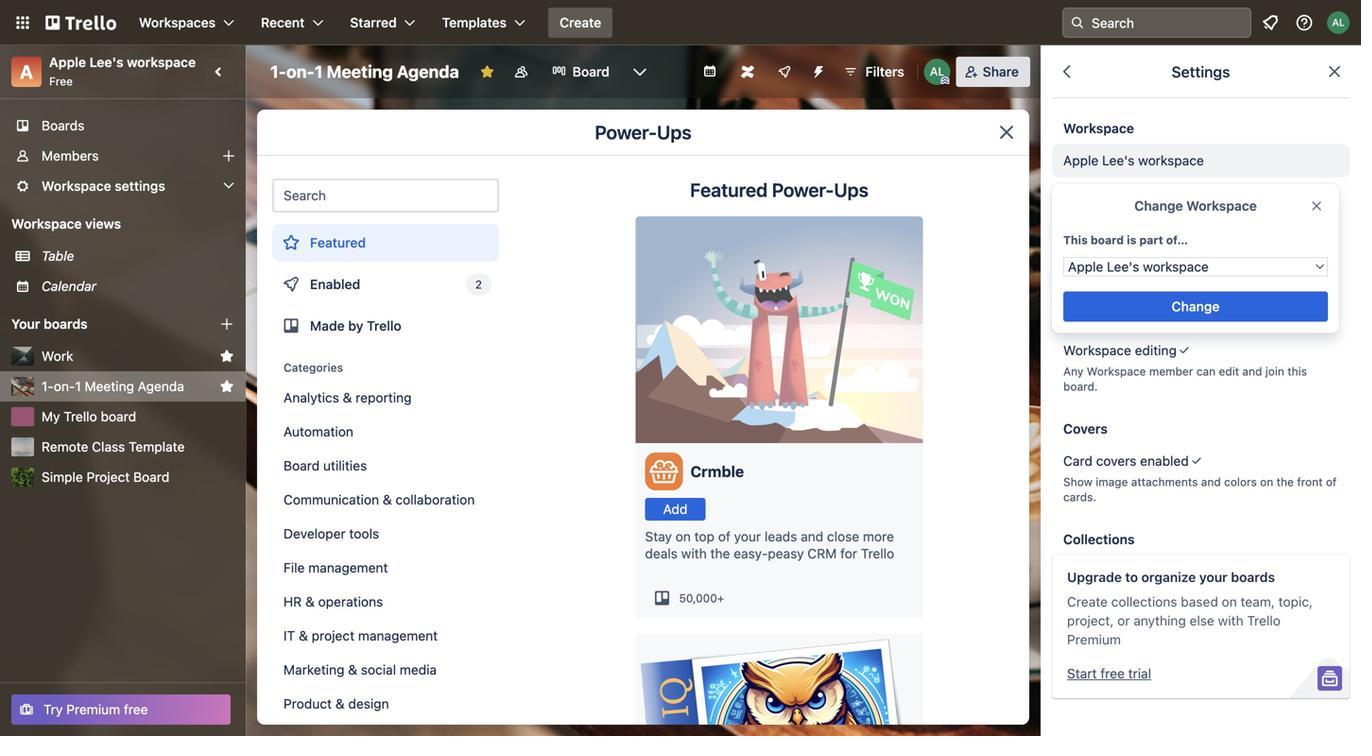 Task type: vqa. For each thing, say whether or not it's contained in the screenshot.
Beyond Imagination Jeremy Miller's workspace
no



Task type: locate. For each thing, give the bounding box(es) containing it.
on- inside button
[[54, 379, 75, 394]]

and right adding at the right top
[[1110, 286, 1133, 302]]

apple lee's workspace link up change workspace on the top of page
[[1053, 144, 1350, 178]]

on left the team,
[[1222, 594, 1238, 610]]

agenda
[[397, 61, 459, 82], [138, 379, 184, 394]]

1 vertical spatial power-
[[772, 179, 834, 201]]

analytics
[[284, 390, 339, 406]]

the
[[1277, 476, 1295, 489], [711, 546, 730, 562]]

1-on-1 meeting agenda down work 'button'
[[42, 379, 184, 394]]

lee's up permissions
[[1103, 153, 1135, 168]]

1 horizontal spatial apple
[[1064, 153, 1099, 168]]

1 vertical spatial meeting
[[85, 379, 134, 394]]

1 vertical spatial on-
[[54, 379, 75, 394]]

board down automation
[[284, 458, 320, 474]]

your inside stay on top of your leads and close more deals with the easy-peasy crm for trello
[[734, 529, 761, 545]]

the left front
[[1277, 476, 1295, 489]]

0 vertical spatial featured
[[690, 179, 768, 201]]

ups
[[657, 121, 692, 143], [834, 179, 869, 201]]

members down adding at the right top
[[1064, 308, 1114, 322]]

hr
[[284, 594, 302, 610]]

0 horizontal spatial the
[[711, 546, 730, 562]]

0 horizontal spatial 1-on-1 meeting agenda
[[42, 379, 184, 394]]

apple lee (applelee29) image right filters
[[925, 59, 951, 85]]

board for board utilities
[[284, 458, 320, 474]]

developer tools link
[[272, 519, 499, 549]]

of…
[[1167, 234, 1189, 247]]

workspace up change
[[1139, 153, 1205, 168]]

workspace up apple lee's workspace on the top of page
[[1064, 121, 1135, 136]]

1 vertical spatial your
[[1200, 570, 1228, 585]]

1 vertical spatial boards
[[1232, 570, 1276, 585]]

lee's
[[90, 54, 124, 70], [1103, 153, 1135, 168]]

free left trial
[[1101, 666, 1125, 682]]

agenda left "star or unstar board" image
[[397, 61, 459, 82]]

meeting down work 'button'
[[85, 379, 134, 394]]

1 vertical spatial members
[[1064, 252, 1114, 265]]

workspace up workspace views
[[42, 178, 111, 194]]

workspace for workspace settings
[[42, 178, 111, 194]]

show image attachments and colors on the front of cards.
[[1064, 476, 1337, 504]]

automation link
[[272, 417, 499, 447]]

1 vertical spatial ups
[[834, 179, 869, 201]]

0 horizontal spatial power-
[[595, 121, 657, 143]]

and
[[1110, 286, 1133, 302], [1243, 365, 1263, 378], [1202, 476, 1222, 489], [801, 529, 824, 545]]

apple lee (applelee29) image right 'open information menu' icon
[[1328, 11, 1350, 34]]

starred
[[350, 15, 397, 30]]

peasy
[[768, 546, 804, 562]]

0 vertical spatial apple lee (applelee29) image
[[1328, 11, 1350, 34]]

featured for featured
[[310, 235, 366, 251]]

1 horizontal spatial power-
[[772, 179, 834, 201]]

& inside "link"
[[336, 696, 345, 712]]

your up easy-
[[734, 529, 761, 545]]

0 horizontal spatial on-
[[54, 379, 75, 394]]

1 vertical spatial 1-
[[42, 379, 54, 394]]

collections
[[1112, 594, 1178, 610]]

adding
[[1064, 286, 1107, 302]]

0 horizontal spatial boards
[[44, 316, 88, 332]]

0 vertical spatial on
[[1261, 476, 1274, 489]]

trello down more
[[861, 546, 895, 562]]

and left colors
[[1202, 476, 1222, 489]]

0 vertical spatial free
[[1101, 666, 1125, 682]]

primary element
[[0, 0, 1362, 45]]

0 horizontal spatial apple
[[49, 54, 86, 70]]

0 horizontal spatial board
[[133, 470, 170, 485]]

apple up permissions
[[1064, 153, 1099, 168]]

0 horizontal spatial workspace
[[127, 54, 196, 70]]

1 horizontal spatial on-
[[287, 61, 315, 82]]

starred icon image for work
[[219, 349, 235, 364]]

0 vertical spatial premium
[[1068, 632, 1122, 648]]

and left "join"
[[1243, 365, 1263, 378]]

0 vertical spatial 1
[[315, 61, 323, 82]]

the down top
[[711, 546, 730, 562]]

& down board utilities link
[[383, 492, 392, 508]]

back to home image
[[45, 8, 116, 38]]

front
[[1298, 476, 1323, 489]]

with inside stay on top of your leads and close more deals with the easy-peasy crm for trello
[[682, 546, 707, 562]]

0 horizontal spatial 1-
[[42, 379, 54, 394]]

your boards with 5 items element
[[11, 313, 191, 336]]

1 horizontal spatial featured
[[690, 179, 768, 201]]

calendar link
[[42, 277, 235, 296]]

free right try on the bottom left
[[124, 702, 148, 718]]

1 vertical spatial with
[[1219, 613, 1244, 629]]

1-on-1 meeting agenda down starred
[[270, 61, 459, 82]]

create up "project,"
[[1068, 594, 1108, 610]]

trello down the team,
[[1248, 613, 1281, 629]]

0 vertical spatial members
[[42, 148, 99, 164]]

1 vertical spatial agenda
[[138, 379, 184, 394]]

members down this
[[1064, 252, 1114, 265]]

share
[[983, 64, 1019, 79]]

media
[[400, 662, 437, 678]]

0 vertical spatial your
[[734, 529, 761, 545]]

lee's down back to home "image"
[[90, 54, 124, 70]]

board.
[[1064, 380, 1098, 393]]

0 horizontal spatial featured
[[310, 235, 366, 251]]

1 vertical spatial premium
[[66, 702, 120, 718]]

board left 'customize views' image
[[573, 64, 610, 79]]

image
[[1096, 476, 1129, 489]]

start free trial button
[[1068, 665, 1152, 684]]

1 vertical spatial 1-on-1 meeting agenda
[[42, 379, 184, 394]]

templates button
[[431, 8, 537, 38]]

of right top
[[719, 529, 731, 545]]

confluence icon image
[[741, 65, 754, 78]]

workspace for workspace editing
[[1064, 343, 1132, 358]]

1 up my trello board
[[75, 379, 81, 394]]

board utilities
[[284, 458, 367, 474]]

& left "social"
[[348, 662, 358, 678]]

with right else
[[1219, 613, 1244, 629]]

simple project board
[[42, 470, 170, 485]]

0 vertical spatial power-
[[595, 121, 657, 143]]

apple lee's workspace link
[[49, 54, 196, 70], [1053, 144, 1350, 178]]

0 vertical spatial 1-
[[270, 61, 287, 82]]

this member is an admin of this board. image
[[942, 77, 950, 85]]

workspace for workspace views
[[11, 216, 82, 232]]

0 vertical spatial create
[[560, 15, 602, 30]]

& right analytics
[[343, 390, 352, 406]]

1
[[315, 61, 323, 82], [75, 379, 81, 394]]

0 horizontal spatial board
[[101, 409, 136, 425]]

automation image
[[804, 57, 830, 83]]

workspace settings
[[42, 178, 165, 194]]

members inside members link
[[42, 148, 99, 164]]

start free trial
[[1068, 666, 1152, 682]]

agenda up my trello board link
[[138, 379, 184, 394]]

power-
[[595, 121, 657, 143], [772, 179, 834, 201]]

& for social
[[348, 662, 358, 678]]

board left is
[[1091, 234, 1124, 247]]

workspace inside apple lee's workspace free
[[127, 54, 196, 70]]

on
[[1261, 476, 1274, 489], [676, 529, 691, 545], [1222, 594, 1238, 610]]

board down template
[[133, 470, 170, 485]]

with down top
[[682, 546, 707, 562]]

apple lee (applelee29) image
[[1328, 11, 1350, 34], [925, 59, 951, 85]]

0 vertical spatial agenda
[[397, 61, 459, 82]]

1 horizontal spatial of
[[1327, 476, 1337, 489]]

0 vertical spatial 1-on-1 meeting agenda
[[270, 61, 459, 82]]

meeting inside button
[[85, 379, 134, 394]]

power ups image
[[777, 64, 792, 79]]

apple inside apple lee's workspace free
[[49, 54, 86, 70]]

boards
[[42, 118, 84, 133]]

workspaces button
[[128, 8, 246, 38]]

with
[[682, 546, 707, 562], [1219, 613, 1244, 629]]

2 vertical spatial on
[[1222, 594, 1238, 610]]

1 horizontal spatial 1
[[315, 61, 323, 82]]

1 vertical spatial apple lee (applelee29) image
[[925, 59, 951, 85]]

file management
[[284, 560, 388, 576]]

0 horizontal spatial free
[[124, 702, 148, 718]]

0 vertical spatial the
[[1277, 476, 1295, 489]]

1 vertical spatial starred icon image
[[219, 379, 235, 394]]

0 horizontal spatial your
[[734, 529, 761, 545]]

0 vertical spatial meeting
[[327, 61, 393, 82]]

on- down recent popup button
[[287, 61, 315, 82]]

workspace inside popup button
[[42, 178, 111, 194]]

workspace down workspace editing on the top
[[1087, 365, 1147, 378]]

reporting
[[356, 390, 412, 406]]

apple for apple lee's workspace free
[[49, 54, 86, 70]]

open information menu image
[[1296, 13, 1315, 32]]

premium down "project,"
[[1068, 632, 1122, 648]]

create
[[560, 15, 602, 30], [1068, 594, 1108, 610]]

1 horizontal spatial the
[[1277, 476, 1295, 489]]

1 horizontal spatial workspace
[[1139, 153, 1205, 168]]

2 horizontal spatial on
[[1261, 476, 1274, 489]]

communication & collaboration link
[[272, 485, 499, 515]]

premium inside button
[[66, 702, 120, 718]]

0 vertical spatial with
[[682, 546, 707, 562]]

0 vertical spatial workspace
[[127, 54, 196, 70]]

edit
[[1219, 365, 1240, 378]]

0 vertical spatial starred icon image
[[219, 349, 235, 364]]

and up crm
[[801, 529, 824, 545]]

1 vertical spatial apple
[[1064, 153, 1099, 168]]

0 vertical spatial lee's
[[90, 54, 124, 70]]

0 horizontal spatial on
[[676, 529, 691, 545]]

1 vertical spatial lee's
[[1103, 153, 1135, 168]]

1 vertical spatial board
[[101, 409, 136, 425]]

top
[[695, 529, 715, 545]]

1 horizontal spatial create
[[1068, 594, 1108, 610]]

tools
[[349, 526, 379, 542]]

1 vertical spatial management
[[358, 628, 438, 644]]

meeting down starred
[[327, 61, 393, 82]]

featured inside featured link
[[310, 235, 366, 251]]

0 horizontal spatial with
[[682, 546, 707, 562]]

apple up "free"
[[49, 54, 86, 70]]

trello inside upgrade to organize your boards create collections based on team, topic, project, or anything else with trello premium
[[1248, 613, 1281, 629]]

& left design
[[336, 696, 345, 712]]

and inside any workspace member can edit and join this board.
[[1243, 365, 1263, 378]]

deals
[[645, 546, 678, 562]]

search image
[[1071, 15, 1086, 30]]

50,000
[[679, 592, 718, 605]]

1- up my
[[42, 379, 54, 394]]

made by trello
[[310, 318, 402, 334]]

it
[[284, 628, 295, 644]]

0 vertical spatial apple
[[49, 54, 86, 70]]

apple lee's workspace link down back to home "image"
[[49, 54, 196, 70]]

premium
[[1068, 632, 1122, 648], [66, 702, 120, 718]]

agenda inside text box
[[397, 61, 459, 82]]

0 horizontal spatial lee's
[[90, 54, 124, 70]]

2 horizontal spatial board
[[573, 64, 610, 79]]

any workspace member can edit and join this board.
[[1064, 365, 1308, 393]]

1 horizontal spatial board
[[284, 458, 320, 474]]

analytics & reporting link
[[272, 383, 499, 413]]

apple for apple lee's workspace
[[1064, 153, 1099, 168]]

management down the hr & operations link
[[358, 628, 438, 644]]

0 horizontal spatial premium
[[66, 702, 120, 718]]

0 vertical spatial apple lee's workspace link
[[49, 54, 196, 70]]

anything
[[1134, 613, 1187, 629]]

1 vertical spatial create
[[1068, 594, 1108, 610]]

board up remote class template
[[101, 409, 136, 425]]

table link
[[42, 247, 235, 266]]

collaboration
[[396, 492, 475, 508]]

of right front
[[1327, 476, 1337, 489]]

premium right try on the bottom left
[[66, 702, 120, 718]]

0 horizontal spatial agenda
[[138, 379, 184, 394]]

None submit
[[1064, 292, 1329, 322]]

star or unstar board image
[[480, 64, 495, 79]]

create inside button
[[560, 15, 602, 30]]

2 vertical spatial members
[[1064, 308, 1114, 322]]

operations
[[318, 594, 383, 610]]

1 horizontal spatial ups
[[834, 179, 869, 201]]

upgrade to organize your boards create collections based on team, topic, project, or anything else with trello premium
[[1068, 570, 1314, 648]]

boards up work
[[44, 316, 88, 332]]

management up operations
[[308, 560, 388, 576]]

trello right by on the top of page
[[367, 318, 402, 334]]

on right colors
[[1261, 476, 1274, 489]]

+
[[718, 592, 725, 605]]

& right it
[[299, 628, 308, 644]]

1 starred icon image from the top
[[219, 349, 235, 364]]

your up based
[[1200, 570, 1228, 585]]

workspace down workspaces
[[127, 54, 196, 70]]

work
[[42, 348, 73, 364]]

1 horizontal spatial premium
[[1068, 632, 1122, 648]]

on left top
[[676, 529, 691, 545]]

featured for featured power-ups
[[690, 179, 768, 201]]

trello right my
[[64, 409, 97, 425]]

0 horizontal spatial of
[[719, 529, 731, 545]]

1 horizontal spatial with
[[1219, 613, 1244, 629]]

0 horizontal spatial 1
[[75, 379, 81, 394]]

1 horizontal spatial on
[[1222, 594, 1238, 610]]

workspace up table
[[11, 216, 82, 232]]

card
[[1064, 453, 1093, 469]]

1 vertical spatial workspace
[[1139, 153, 1205, 168]]

file management link
[[272, 553, 499, 583]]

workspace for apple lee's workspace
[[1139, 153, 1205, 168]]

power-ups
[[595, 121, 692, 143]]

1 vertical spatial featured
[[310, 235, 366, 251]]

remote class template link
[[42, 438, 235, 457]]

trial
[[1129, 666, 1152, 682]]

remote class template
[[42, 439, 185, 455]]

by
[[348, 318, 364, 334]]

&
[[343, 390, 352, 406], [383, 492, 392, 508], [305, 594, 315, 610], [299, 628, 308, 644], [348, 662, 358, 678], [336, 696, 345, 712]]

workspace up any
[[1064, 343, 1132, 358]]

1 vertical spatial on
[[676, 529, 691, 545]]

on- down work
[[54, 379, 75, 394]]

1 horizontal spatial agenda
[[397, 61, 459, 82]]

apple
[[49, 54, 86, 70], [1064, 153, 1099, 168]]

0 horizontal spatial apple lee's workspace link
[[49, 54, 196, 70]]

my trello board
[[42, 409, 136, 425]]

2 starred icon image from the top
[[219, 379, 235, 394]]

1 horizontal spatial meeting
[[327, 61, 393, 82]]

0 vertical spatial on-
[[287, 61, 315, 82]]

1 vertical spatial free
[[124, 702, 148, 718]]

and inside "show image attachments and colors on the front of cards."
[[1202, 476, 1222, 489]]

1 down recent popup button
[[315, 61, 323, 82]]

0 vertical spatial boards
[[44, 316, 88, 332]]

create up board link
[[560, 15, 602, 30]]

lee's inside apple lee's workspace free
[[90, 54, 124, 70]]

members down boards
[[42, 148, 99, 164]]

0 horizontal spatial ups
[[657, 121, 692, 143]]

made
[[310, 318, 345, 334]]

& right hr
[[305, 594, 315, 610]]

1 horizontal spatial apple lee's workspace link
[[1053, 144, 1350, 178]]

attachments
[[1132, 476, 1199, 489]]

1- inside button
[[42, 379, 54, 394]]

1 vertical spatial the
[[711, 546, 730, 562]]

1- down recent
[[270, 61, 287, 82]]

1 horizontal spatial boards
[[1232, 570, 1276, 585]]

simple
[[42, 470, 83, 485]]

starred icon image
[[219, 349, 235, 364], [219, 379, 235, 394]]

more
[[863, 529, 895, 545]]

this board is part of…
[[1064, 234, 1189, 247]]

board
[[573, 64, 610, 79], [284, 458, 320, 474], [133, 470, 170, 485]]

1 horizontal spatial lee's
[[1103, 153, 1135, 168]]

boards up the team,
[[1232, 570, 1276, 585]]

1 vertical spatial 1
[[75, 379, 81, 394]]

1 horizontal spatial your
[[1200, 570, 1228, 585]]

0 vertical spatial ups
[[657, 121, 692, 143]]

workspace
[[1064, 121, 1135, 136], [42, 178, 111, 194], [1187, 198, 1258, 214], [11, 216, 82, 232], [1064, 343, 1132, 358], [1087, 365, 1147, 378]]

product
[[284, 696, 332, 712]]

crmble
[[691, 463, 744, 481]]

0 horizontal spatial create
[[560, 15, 602, 30]]



Task type: describe. For each thing, give the bounding box(es) containing it.
board utilities link
[[272, 451, 499, 481]]

a link
[[11, 57, 42, 87]]

card covers enabled
[[1064, 453, 1189, 469]]

Board name text field
[[261, 57, 469, 87]]

upgrade
[[1068, 570, 1122, 585]]

trello inside made by trello 'link'
[[367, 318, 402, 334]]

product & design link
[[272, 689, 499, 720]]

this
[[1064, 234, 1088, 247]]

marketing
[[284, 662, 345, 678]]

or
[[1118, 613, 1131, 629]]

categories
[[284, 361, 343, 374]]

design
[[348, 696, 389, 712]]

boards inside upgrade to organize your boards create collections based on team, topic, project, or anything else with trello premium
[[1232, 570, 1276, 585]]

hr & operations
[[284, 594, 383, 610]]

create inside upgrade to organize your boards create collections based on team, topic, project, or anything else with trello premium
[[1068, 594, 1108, 610]]

workspaces
[[139, 15, 216, 30]]

crm
[[808, 546, 837, 562]]

editing
[[1135, 343, 1177, 358]]

agenda inside button
[[138, 379, 184, 394]]

workspace for workspace
[[1064, 121, 1135, 136]]

else
[[1190, 613, 1215, 629]]

leads
[[765, 529, 798, 545]]

add board image
[[219, 317, 235, 332]]

my trello board link
[[42, 408, 235, 427]]

communication
[[284, 492, 379, 508]]

covers
[[1064, 421, 1108, 437]]

organize
[[1142, 570, 1197, 585]]

utilities
[[323, 458, 367, 474]]

change
[[1135, 198, 1184, 214]]

board for board
[[573, 64, 610, 79]]

1 inside text box
[[315, 61, 323, 82]]

commenting members
[[1064, 229, 1142, 265]]

marketing & social media link
[[272, 655, 499, 686]]

free
[[49, 75, 73, 88]]

recent button
[[250, 8, 335, 38]]

members inside adding and removing members members
[[1064, 308, 1114, 322]]

workspace up of… on the top right of page
[[1187, 198, 1258, 214]]

lee's for apple lee's workspace
[[1103, 153, 1135, 168]]

developer
[[284, 526, 346, 542]]

work button
[[42, 347, 212, 366]]

is
[[1127, 234, 1137, 247]]

calendar power-up image
[[702, 63, 718, 78]]

on inside upgrade to organize your boards create collections based on team, topic, project, or anything else with trello premium
[[1222, 594, 1238, 610]]

1-on-1 meeting agenda inside text box
[[270, 61, 459, 82]]

enabled
[[310, 277, 361, 292]]

table
[[42, 248, 74, 264]]

file
[[284, 560, 305, 576]]

on inside "show image attachments and colors on the front of cards."
[[1261, 476, 1274, 489]]

your boards
[[11, 316, 88, 332]]

on inside stay on top of your leads and close more deals with the easy-peasy crm for trello
[[676, 529, 691, 545]]

& for reporting
[[343, 390, 352, 406]]

to
[[1126, 570, 1139, 585]]

developer tools
[[284, 526, 379, 542]]

try premium free
[[44, 702, 148, 718]]

and inside adding and removing members members
[[1110, 286, 1133, 302]]

workspace visible image
[[514, 64, 529, 79]]

workspace navigation collapse icon image
[[206, 59, 233, 85]]

share button
[[957, 57, 1031, 87]]

apple lee's workspace free
[[49, 54, 196, 88]]

the inside "show image attachments and colors on the front of cards."
[[1277, 476, 1295, 489]]

and inside stay on top of your leads and close more deals with the easy-peasy crm for trello
[[801, 529, 824, 545]]

starred button
[[339, 8, 427, 38]]

calendar
[[42, 279, 96, 294]]

any
[[1064, 365, 1084, 378]]

premium inside upgrade to organize your boards create collections based on team, topic, project, or anything else with trello premium
[[1068, 632, 1122, 648]]

close
[[827, 529, 860, 545]]

0 vertical spatial management
[[308, 560, 388, 576]]

customize views image
[[631, 62, 650, 81]]

commenting
[[1064, 229, 1142, 245]]

filters
[[866, 64, 905, 79]]

lee's for apple lee's workspace free
[[90, 54, 124, 70]]

0 horizontal spatial apple lee (applelee29) image
[[925, 59, 951, 85]]

team,
[[1241, 594, 1276, 610]]

featured power-ups
[[690, 179, 869, 201]]

for
[[841, 546, 858, 562]]

show
[[1064, 476, 1093, 489]]

remote
[[42, 439, 88, 455]]

1 horizontal spatial apple lee (applelee29) image
[[1328, 11, 1350, 34]]

of inside stay on top of your leads and close more deals with the easy-peasy crm for trello
[[719, 529, 731, 545]]

of inside "show image attachments and colors on the front of cards."
[[1327, 476, 1337, 489]]

member
[[1150, 365, 1194, 378]]

project
[[312, 628, 355, 644]]

starred icon image for 1-on-1 meeting agenda
[[219, 379, 235, 394]]

board link
[[541, 57, 621, 87]]

create button
[[549, 8, 613, 38]]

0 notifications image
[[1260, 11, 1282, 34]]

1 inside button
[[75, 379, 81, 394]]

the inside stay on top of your leads and close more deals with the easy-peasy crm for trello
[[711, 546, 730, 562]]

made by trello link
[[272, 307, 499, 345]]

class
[[92, 439, 125, 455]]

1 horizontal spatial free
[[1101, 666, 1125, 682]]

enabled
[[1141, 453, 1189, 469]]

permissions
[[1064, 197, 1141, 213]]

workspace inside any workspace member can edit and join this board.
[[1087, 365, 1147, 378]]

topic,
[[1279, 594, 1314, 610]]

collections
[[1064, 532, 1135, 548]]

trello inside my trello board link
[[64, 409, 97, 425]]

& for design
[[336, 696, 345, 712]]

automation
[[284, 424, 354, 440]]

template
[[129, 439, 185, 455]]

1-on-1 meeting agenda button
[[42, 377, 212, 396]]

this
[[1288, 365, 1308, 378]]

my
[[42, 409, 60, 425]]

can
[[1197, 365, 1216, 378]]

views
[[85, 216, 121, 232]]

removing
[[1137, 286, 1193, 302]]

1 horizontal spatial board
[[1091, 234, 1124, 247]]

recent
[[261, 15, 305, 30]]

1-on-1 meeting agenda inside button
[[42, 379, 184, 394]]

templates
[[442, 15, 507, 30]]

50,000 +
[[679, 592, 725, 605]]

Search text field
[[272, 179, 499, 213]]

marketing & social media
[[284, 662, 437, 678]]

project
[[87, 470, 130, 485]]

meeting inside text box
[[327, 61, 393, 82]]

on- inside text box
[[287, 61, 315, 82]]

& for operations
[[305, 594, 315, 610]]

your inside upgrade to organize your boards create collections based on team, topic, project, or anything else with trello premium
[[1200, 570, 1228, 585]]

1- inside text box
[[270, 61, 287, 82]]

settings
[[1172, 63, 1231, 81]]

trello inside stay on top of your leads and close more deals with the easy-peasy crm for trello
[[861, 546, 895, 562]]

workspace editing
[[1064, 343, 1177, 358]]

with inside upgrade to organize your boards create collections based on team, topic, project, or anything else with trello premium
[[1219, 613, 1244, 629]]

Search field
[[1086, 9, 1251, 37]]

& for collaboration
[[383, 492, 392, 508]]

1 vertical spatial apple lee's workspace link
[[1053, 144, 1350, 178]]

boards link
[[0, 111, 246, 141]]

& for project
[[299, 628, 308, 644]]

members inside commenting members
[[1064, 252, 1114, 265]]

workspace for apple lee's workspace free
[[127, 54, 196, 70]]



